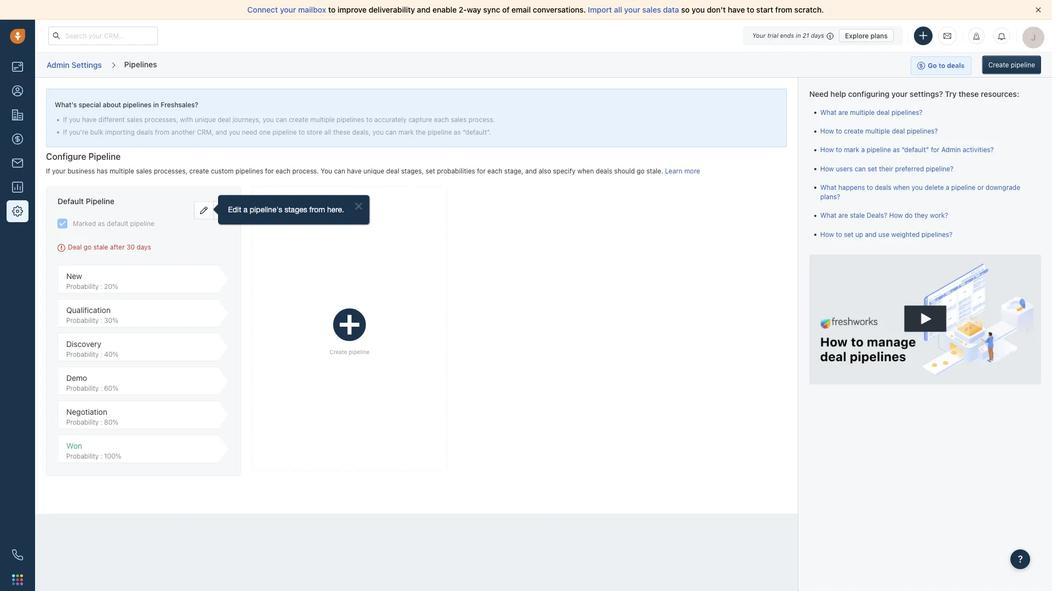 Task type: describe. For each thing, give the bounding box(es) containing it.
deals inside what happens to deals when you delete a pipeline or downgrade plans?
[[875, 184, 892, 191]]

how for set
[[820, 231, 834, 238]]

0 horizontal spatial in
[[153, 101, 159, 109]]

and right up
[[865, 231, 877, 238]]

what for what are multiple deal pipelines?
[[820, 109, 837, 116]]

1 vertical spatial if
[[63, 128, 67, 136]]

1 horizontal spatial mark
[[844, 146, 859, 154]]

special
[[79, 101, 101, 109]]

deal go stale after 30 days
[[68, 243, 151, 251]]

0 vertical spatial if
[[63, 116, 67, 124]]

deals,
[[352, 128, 371, 136]]

deal up the how to mark a pipeline as "default" for admin activities? link
[[892, 127, 905, 135]]

probability for negotiation
[[66, 419, 99, 427]]

your left settings?
[[892, 90, 908, 99]]

pipeline for configure
[[88, 151, 121, 162]]

different
[[98, 116, 125, 124]]

your left mailbox
[[280, 5, 296, 14]]

improve
[[338, 5, 367, 14]]

your
[[753, 32, 766, 39]]

multiple inside if you have different sales processes, with unique deal journeys, you can create multiple pipelines to accurately capture each sales process. if you're bulk importing deals from another crm, and you need one pipeline to store all these deals, you can mark the pipeline as "default".
[[310, 116, 335, 124]]

multiple inside configure pipeline if your business has multiple sales processes, create custom pipelines for each process. you can have unique deal stages, set probabilities for each stage, and also specify when deals should go stale. learn more
[[110, 167, 134, 175]]

Search your CRM... text field
[[48, 27, 158, 45]]

store
[[307, 128, 322, 136]]

won probability : 100%
[[66, 442, 121, 461]]

to left store on the top of page
[[299, 128, 305, 136]]

0 horizontal spatial as
[[98, 220, 105, 227]]

learn
[[665, 167, 683, 175]]

new
[[66, 272, 82, 281]]

pipeline inside what happens to deals when you delete a pipeline or downgrade plans?
[[951, 184, 976, 191]]

: for discovery
[[100, 351, 102, 359]]

data
[[663, 5, 679, 14]]

30%
[[104, 317, 118, 325]]

of
[[502, 5, 510, 14]]

processes, inside if you have different sales processes, with unique deal journeys, you can create multiple pipelines to accurately capture each sales process. if you're bulk importing deals from another crm, and you need one pipeline to store all these deals, you can mark the pipeline as "default".
[[144, 116, 178, 124]]

to left up
[[836, 231, 842, 238]]

have inside configure pipeline if your business has multiple sales processes, create custom pipelines for each process. you can have unique deal stages, set probabilities for each stage, and also specify when deals should go stale. learn more
[[347, 167, 362, 175]]

what are multiple deal pipelines? link
[[820, 109, 923, 116]]

to right mailbox
[[328, 5, 336, 14]]

unique inside if you have different sales processes, with unique deal journeys, you can create multiple pipelines to accurately capture each sales process. if you're bulk importing deals from another crm, and you need one pipeline to store all these deals, you can mark the pipeline as "default".
[[195, 116, 216, 124]]

0 vertical spatial have
[[728, 5, 745, 14]]

can down accurately
[[386, 128, 397, 136]]

you
[[321, 167, 332, 175]]

configure
[[46, 151, 86, 162]]

how to set up and use weighted pipelines?
[[820, 231, 953, 238]]

and inside if you have different sales processes, with unique deal journeys, you can create multiple pipelines to accurately capture each sales process. if you're bulk importing deals from another crm, and you need one pipeline to store all these deals, you can mark the pipeline as "default".
[[216, 128, 227, 136]]

all inside if you have different sales processes, with unique deal journeys, you can create multiple pipelines to accurately capture each sales process. if you're bulk importing deals from another crm, and you need one pipeline to store all these deals, you can mark the pipeline as "default".
[[324, 128, 331, 136]]

importing
[[105, 128, 135, 136]]

deal inside if you have different sales processes, with unique deal journeys, you can create multiple pipelines to accurately capture each sales process. if you're bulk importing deals from another crm, and you need one pipeline to store all these deals, you can mark the pipeline as "default".
[[218, 116, 231, 124]]

multiple down what are multiple deal pipelines? link
[[865, 127, 890, 135]]

60%
[[104, 385, 118, 393]]

trial
[[767, 32, 778, 39]]

you right deals,
[[373, 128, 384, 136]]

have inside if you have different sales processes, with unique deal journeys, you can create multiple pipelines to accurately capture each sales process. if you're bulk importing deals from another crm, and you need one pipeline to store all these deals, you can mark the pipeline as "default".
[[82, 116, 97, 124]]

need help configuring your settings? try these resources:
[[809, 90, 1019, 99]]

crm,
[[197, 128, 214, 136]]

send email image
[[944, 31, 951, 40]]

also
[[539, 167, 551, 175]]

negotiation
[[66, 408, 107, 417]]

you're
[[69, 128, 88, 136]]

business
[[68, 167, 95, 175]]

21
[[803, 32, 809, 39]]

deal up how to create multiple deal pipelines? link
[[877, 109, 890, 116]]

connect your mailbox link
[[247, 5, 328, 14]]

about
[[103, 101, 121, 109]]

settings
[[72, 60, 102, 69]]

bulk
[[90, 128, 103, 136]]

1 horizontal spatial for
[[477, 167, 486, 175]]

0 horizontal spatial create pipeline
[[330, 349, 370, 356]]

you right so
[[692, 5, 705, 14]]

explore
[[845, 32, 869, 39]]

deals inside configure pipeline if your business has multiple sales processes, create custom pipelines for each process. you can have unique deal stages, set probabilities for each stage, and also specify when deals should go stale. learn more
[[596, 167, 612, 175]]

plans?
[[820, 193, 840, 201]]

how to mark a pipeline as "default" for admin activities?
[[820, 146, 994, 154]]

what for what are stale deals? how do they work?
[[820, 212, 837, 220]]

default
[[107, 220, 128, 227]]

days for your trial ends in 21 days
[[811, 32, 824, 39]]

explore plans link
[[839, 29, 894, 42]]

"default"
[[902, 146, 929, 154]]

: for qualification
[[100, 317, 102, 325]]

what are multiple deal pipelines?
[[820, 109, 923, 116]]

stale for deals?
[[850, 212, 865, 220]]

0 vertical spatial these
[[959, 90, 979, 99]]

settings?
[[910, 90, 943, 99]]

try
[[945, 90, 957, 99]]

accurately
[[374, 116, 407, 124]]

1 vertical spatial pipelines?
[[907, 127, 938, 135]]

pipeline for default
[[86, 197, 115, 206]]

how to create multiple deal pipelines?
[[820, 127, 938, 135]]

configuring
[[848, 90, 890, 99]]

1 horizontal spatial set
[[844, 231, 854, 238]]

to inside what happens to deals when you delete a pipeline or downgrade plans?
[[867, 184, 873, 191]]

0 horizontal spatial create
[[330, 349, 347, 356]]

unique inside configure pipeline if your business has multiple sales processes, create custom pipelines for each process. you can have unique deal stages, set probabilities for each stage, and also specify when deals should go stale. learn more
[[364, 167, 384, 175]]

create pipeline inside button
[[988, 61, 1035, 69]]

days for deal go stale after 30 days
[[137, 243, 151, 251]]

0 horizontal spatial each
[[276, 167, 291, 175]]

what's
[[55, 101, 77, 109]]

create inside configure pipeline if your business has multiple sales processes, create custom pipelines for each process. you can have unique deal stages, set probabilities for each stage, and also specify when deals should go stale. learn more
[[189, 167, 209, 175]]

0 vertical spatial pipelines?
[[892, 109, 923, 116]]

multiple down configuring in the right top of the page
[[850, 109, 875, 116]]

: for negotiation
[[100, 419, 102, 427]]

how users can set their preferred pipeline? link
[[820, 165, 954, 173]]

pipelines inside configure pipeline if your business has multiple sales processes, create custom pipelines for each process. you can have unique deal stages, set probabilities for each stage, and also specify when deals should go stale. learn more
[[236, 167, 263, 175]]

20%
[[104, 283, 118, 291]]

pipeline?
[[926, 165, 954, 173]]

one
[[259, 128, 271, 136]]

your trial ends in 21 days
[[753, 32, 824, 39]]

need
[[809, 90, 829, 99]]

probability for qualification
[[66, 317, 99, 325]]

probability for new
[[66, 283, 99, 291]]

their
[[879, 165, 893, 173]]

specify
[[553, 167, 576, 175]]

need
[[242, 128, 257, 136]]

0 horizontal spatial for
[[265, 167, 274, 175]]

how to set up and use weighted pipelines? link
[[820, 231, 953, 238]]

deal
[[68, 243, 82, 251]]

"default".
[[463, 128, 491, 136]]

when inside what happens to deals when you delete a pipeline or downgrade plans?
[[893, 184, 910, 191]]

default pipeline
[[58, 197, 115, 206]]

email
[[512, 5, 531, 14]]

and left enable
[[417, 5, 431, 14]]

mark inside if you have different sales processes, with unique deal journeys, you can create multiple pipelines to accurately capture each sales process. if you're bulk importing deals from another crm, and you need one pipeline to store all these deals, you can mark the pipeline as "default".
[[399, 128, 414, 136]]

another
[[171, 128, 195, 136]]

2-
[[459, 5, 467, 14]]

help
[[831, 90, 846, 99]]

freshsales?
[[161, 101, 198, 109]]

delete
[[925, 184, 944, 191]]

sales left data
[[642, 5, 661, 14]]

your right "import"
[[624, 5, 640, 14]]

do
[[905, 212, 913, 220]]

stale.
[[647, 167, 663, 175]]

way
[[467, 5, 481, 14]]

pipeline inside button
[[1011, 61, 1035, 69]]

2 horizontal spatial each
[[488, 167, 502, 175]]

100%
[[104, 453, 121, 461]]



Task type: vqa. For each thing, say whether or not it's contained in the screenshot.


Task type: locate. For each thing, give the bounding box(es) containing it.
as left "default"
[[893, 146, 900, 154]]

1 vertical spatial unique
[[364, 167, 384, 175]]

pipelines right custom
[[236, 167, 263, 175]]

how for can
[[820, 165, 834, 173]]

0 vertical spatial pipeline
[[88, 151, 121, 162]]

1 vertical spatial mark
[[844, 146, 859, 154]]

phone image
[[12, 550, 23, 561]]

probability down new
[[66, 283, 99, 291]]

0 horizontal spatial unique
[[195, 116, 216, 124]]

these right try
[[959, 90, 979, 99]]

deal left journeys,
[[218, 116, 231, 124]]

probability down discovery
[[66, 351, 99, 359]]

0 horizontal spatial deals
[[137, 128, 153, 136]]

1 horizontal spatial have
[[347, 167, 362, 175]]

go left stale.
[[637, 167, 645, 175]]

probability down qualification
[[66, 317, 99, 325]]

should
[[614, 167, 635, 175]]

2 vertical spatial pipelines
[[236, 167, 263, 175]]

you up one
[[263, 116, 274, 124]]

0 vertical spatial all
[[614, 5, 622, 14]]

days right 21
[[811, 32, 824, 39]]

you up you're
[[69, 116, 80, 124]]

2 horizontal spatial have
[[728, 5, 745, 14]]

connect your mailbox to improve deliverability and enable 2-way sync of email conversations. import all your sales data so you don't have to start from scratch.
[[247, 5, 824, 14]]

6 : from the top
[[100, 453, 102, 461]]

demo
[[66, 374, 87, 383]]

can right the users
[[855, 165, 866, 173]]

each up hotspot (open by clicking or pressing space/enter) alert dialog
[[276, 167, 291, 175]]

1 what from the top
[[820, 109, 837, 116]]

have right don't
[[728, 5, 745, 14]]

from inside if you have different sales processes, with unique deal journeys, you can create multiple pipelines to accurately capture each sales process. if you're bulk importing deals from another crm, and you need one pipeline to store all these deals, you can mark the pipeline as "default".
[[155, 128, 169, 136]]

deals inside if you have different sales processes, with unique deal journeys, you can create multiple pipelines to accurately capture each sales process. if you're bulk importing deals from another crm, and you need one pipeline to store all these deals, you can mark the pipeline as "default".
[[137, 128, 153, 136]]

probability inside qualification probability : 30%
[[66, 317, 99, 325]]

how for create
[[820, 127, 834, 135]]

1 vertical spatial go
[[84, 243, 92, 251]]

: left "80%" at the bottom of the page
[[100, 419, 102, 427]]

create pipeline link
[[253, 187, 447, 471]]

3 : from the top
[[100, 351, 102, 359]]

pipeline up has
[[88, 151, 121, 162]]

won
[[66, 442, 82, 451]]

:
[[100, 283, 102, 291], [100, 317, 102, 325], [100, 351, 102, 359], [100, 385, 102, 393], [100, 419, 102, 427], [100, 453, 102, 461]]

a inside what happens to deals when you delete a pipeline or downgrade plans?
[[946, 184, 950, 191]]

mark up the users
[[844, 146, 859, 154]]

unique
[[195, 116, 216, 124], [364, 167, 384, 175]]

2 vertical spatial what
[[820, 212, 837, 220]]

what happens to deals when you delete a pipeline or downgrade plans? link
[[820, 184, 1020, 201]]

mark left the
[[399, 128, 414, 136]]

and inside configure pipeline if your business has multiple sales processes, create custom pipelines for each process. you can have unique deal stages, set probabilities for each stage, and also specify when deals should go stale. learn more
[[525, 167, 537, 175]]

go inside configure pipeline if your business has multiple sales processes, create custom pipelines for each process. you can have unique deal stages, set probabilities for each stage, and also specify when deals should go stale. learn more
[[637, 167, 645, 175]]

30
[[127, 243, 135, 251]]

in left freshsales?
[[153, 101, 159, 109]]

2 are from the top
[[838, 212, 848, 220]]

you inside what happens to deals when you delete a pipeline or downgrade plans?
[[912, 184, 923, 191]]

for up pipeline?
[[931, 146, 940, 154]]

deals right importing
[[137, 128, 153, 136]]

1 vertical spatial from
[[155, 128, 169, 136]]

0 vertical spatial days
[[811, 32, 824, 39]]

go right deal at the left top
[[84, 243, 92, 251]]

create down what are multiple deal pipelines? link
[[844, 127, 864, 135]]

start
[[756, 5, 773, 14]]

how down the 'need'
[[820, 127, 834, 135]]

marked as default pipeline
[[73, 220, 154, 227]]

capture
[[408, 116, 432, 124]]

0 vertical spatial pipelines
[[123, 101, 151, 109]]

don't
[[707, 5, 726, 14]]

0 horizontal spatial process.
[[292, 167, 319, 175]]

can inside configure pipeline if your business has multiple sales processes, create custom pipelines for each process. you can have unique deal stages, set probabilities for each stage, and also specify when deals should go stale. learn more
[[334, 167, 345, 175]]

stale for after
[[93, 243, 108, 251]]

0 vertical spatial in
[[796, 32, 801, 39]]

as inside if you have different sales processes, with unique deal journeys, you can create multiple pipelines to accurately capture each sales process. if you're bulk importing deals from another crm, and you need one pipeline to store all these deals, you can mark the pipeline as "default".
[[454, 128, 461, 136]]

a down how to create multiple deal pipelines?
[[861, 146, 865, 154]]

probability inside discovery probability : 40%
[[66, 351, 99, 359]]

when right specify
[[577, 167, 594, 175]]

1 vertical spatial create
[[844, 127, 864, 135]]

create inside button
[[988, 61, 1009, 69]]

as left "default". in the top left of the page
[[454, 128, 461, 136]]

: for demo
[[100, 385, 102, 393]]

to up deals,
[[366, 116, 373, 124]]

if inside configure pipeline if your business has multiple sales processes, create custom pipelines for each process. you can have unique deal stages, set probabilities for each stage, and also specify when deals should go stale. learn more
[[46, 167, 50, 175]]

these inside if you have different sales processes, with unique deal journeys, you can create multiple pipelines to accurately capture each sales process. if you're bulk importing deals from another crm, and you need one pipeline to store all these deals, you can mark the pipeline as "default".
[[333, 128, 350, 136]]

learn more link
[[665, 167, 700, 175]]

1 vertical spatial days
[[137, 243, 151, 251]]

weighted
[[891, 231, 920, 238]]

1 horizontal spatial process.
[[469, 116, 495, 124]]

admin settings
[[47, 60, 102, 69]]

1 horizontal spatial admin
[[941, 146, 961, 154]]

: left 100%
[[100, 453, 102, 461]]

demo probability : 60%
[[66, 374, 118, 393]]

probability for discovery
[[66, 351, 99, 359]]

can right journeys,
[[276, 116, 287, 124]]

what down the 'need'
[[820, 109, 837, 116]]

in
[[796, 32, 801, 39], [153, 101, 159, 109]]

3 what from the top
[[820, 212, 837, 220]]

set right stages,
[[426, 167, 435, 175]]

what inside what happens to deals when you delete a pipeline or downgrade plans?
[[820, 184, 837, 191]]

create up store on the top of page
[[289, 116, 308, 124]]

are down plans?
[[838, 212, 848, 220]]

2 what from the top
[[820, 184, 837, 191]]

: for won
[[100, 453, 102, 461]]

1 horizontal spatial create
[[289, 116, 308, 124]]

1 are from the top
[[838, 109, 848, 116]]

when down preferred
[[893, 184, 910, 191]]

unique up crm,
[[195, 116, 216, 124]]

0 horizontal spatial have
[[82, 116, 97, 124]]

: inside won probability : 100%
[[100, 453, 102, 461]]

pipelines?
[[892, 109, 923, 116], [907, 127, 938, 135], [922, 231, 953, 238]]

6 probability from the top
[[66, 453, 99, 461]]

what down plans?
[[820, 212, 837, 220]]

1 horizontal spatial stale
[[850, 212, 865, 220]]

0 horizontal spatial create
[[189, 167, 209, 175]]

1 horizontal spatial when
[[893, 184, 910, 191]]

sales down what's special about pipelines in freshsales?
[[127, 116, 143, 124]]

: left 20%
[[100, 283, 102, 291]]

processes, down 'another'
[[154, 167, 188, 175]]

negotiation probability : 80%
[[66, 408, 118, 427]]

create left custom
[[189, 167, 209, 175]]

probability for won
[[66, 453, 99, 461]]

0 horizontal spatial when
[[577, 167, 594, 175]]

probability inside new probability : 20%
[[66, 283, 99, 291]]

0 vertical spatial processes,
[[144, 116, 178, 124]]

: left 30%
[[100, 317, 102, 325]]

probability for demo
[[66, 385, 99, 393]]

journeys,
[[233, 116, 261, 124]]

1 horizontal spatial as
[[454, 128, 461, 136]]

qualification
[[66, 306, 111, 315]]

0 vertical spatial go
[[637, 167, 645, 175]]

1 probability from the top
[[66, 283, 99, 291]]

0 horizontal spatial days
[[137, 243, 151, 251]]

1 horizontal spatial in
[[796, 32, 801, 39]]

2 vertical spatial if
[[46, 167, 50, 175]]

stages,
[[401, 167, 424, 175]]

default
[[58, 197, 84, 206]]

days right the 30
[[137, 243, 151, 251]]

create pipeline button
[[982, 56, 1041, 74]]

: inside negotiation probability : 80%
[[100, 419, 102, 427]]

with
[[180, 116, 193, 124]]

create inside if you have different sales processes, with unique deal journeys, you can create multiple pipelines to accurately capture each sales process. if you're bulk importing deals from another crm, and you need one pipeline to store all these deals, you can mark the pipeline as "default".
[[289, 116, 308, 124]]

0 horizontal spatial go
[[84, 243, 92, 251]]

sales right has
[[136, 167, 152, 175]]

configure pipeline if your business has multiple sales processes, create custom pipelines for each process. you can have unique deal stages, set probabilities for each stage, and also specify when deals should go stale. learn more
[[46, 151, 700, 175]]

process. inside if you have different sales processes, with unique deal journeys, you can create multiple pipelines to accurately capture each sales process. if you're bulk importing deals from another crm, and you need one pipeline to store all these deals, you can mark the pipeline as "default".
[[469, 116, 495, 124]]

preferred
[[895, 165, 924, 173]]

set left up
[[844, 231, 854, 238]]

close image
[[1036, 7, 1041, 13]]

can
[[276, 116, 287, 124], [386, 128, 397, 136], [855, 165, 866, 173], [334, 167, 345, 175]]

have up bulk
[[82, 116, 97, 124]]

downgrade
[[986, 184, 1020, 191]]

have right you on the top
[[347, 167, 362, 175]]

processes, down freshsales?
[[144, 116, 178, 124]]

2 vertical spatial have
[[347, 167, 362, 175]]

deals down their
[[875, 184, 892, 191]]

0 horizontal spatial a
[[861, 146, 865, 154]]

1 vertical spatial pipelines
[[337, 116, 364, 124]]

when inside configure pipeline if your business has multiple sales processes, create custom pipelines for each process. you can have unique deal stages, set probabilities for each stage, and also specify when deals should go stale. learn more
[[577, 167, 594, 175]]

1 vertical spatial in
[[153, 101, 159, 109]]

what's special about pipelines in freshsales?
[[55, 101, 198, 109]]

2 horizontal spatial pipelines
[[337, 116, 364, 124]]

5 : from the top
[[100, 419, 102, 427]]

1 horizontal spatial create pipeline
[[988, 61, 1035, 69]]

1 horizontal spatial pipelines
[[236, 167, 263, 175]]

how to create multiple deal pipelines? link
[[820, 127, 938, 135]]

0 vertical spatial admin
[[47, 60, 70, 69]]

sales up "default". in the top left of the page
[[451, 116, 467, 124]]

1 vertical spatial create pipeline
[[330, 349, 370, 356]]

0 horizontal spatial from
[[155, 128, 169, 136]]

0 vertical spatial when
[[577, 167, 594, 175]]

1 horizontal spatial unique
[[364, 167, 384, 175]]

0 horizontal spatial pipelines
[[123, 101, 151, 109]]

2 : from the top
[[100, 317, 102, 325]]

2 vertical spatial pipelines?
[[922, 231, 953, 238]]

plans
[[871, 32, 888, 39]]

: inside new probability : 20%
[[100, 283, 102, 291]]

are for multiple
[[838, 109, 848, 116]]

phone element
[[7, 545, 28, 567]]

each right capture
[[434, 116, 449, 124]]

you left delete at the right top
[[912, 184, 923, 191]]

0 vertical spatial process.
[[469, 116, 495, 124]]

1 horizontal spatial go
[[637, 167, 645, 175]]

2 probability from the top
[[66, 317, 99, 325]]

sales inside configure pipeline if your business has multiple sales processes, create custom pipelines for each process. you can have unique deal stages, set probabilities for each stage, and also specify when deals should go stale. learn more
[[136, 167, 152, 175]]

are down the 'help'
[[838, 109, 848, 116]]

how for mark
[[820, 146, 834, 154]]

how
[[820, 127, 834, 135], [820, 146, 834, 154], [820, 165, 834, 173], [889, 212, 903, 220], [820, 231, 834, 238]]

1 horizontal spatial these
[[959, 90, 979, 99]]

0 vertical spatial what
[[820, 109, 837, 116]]

1 horizontal spatial all
[[614, 5, 622, 14]]

admin settings link
[[46, 56, 102, 74]]

each inside if you have different sales processes, with unique deal journeys, you can create multiple pipelines to accurately capture each sales process. if you're bulk importing deals from another crm, and you need one pipeline to store all these deals, you can mark the pipeline as "default".
[[434, 116, 449, 124]]

1 vertical spatial these
[[333, 128, 350, 136]]

1 vertical spatial create
[[330, 349, 347, 356]]

discovery probability : 40%
[[66, 340, 118, 359]]

pipeline
[[1011, 61, 1035, 69], [272, 128, 297, 136], [428, 128, 452, 136], [867, 146, 891, 154], [951, 184, 976, 191], [130, 220, 154, 227], [349, 349, 370, 356]]

to down the 'help'
[[836, 127, 842, 135]]

3 probability from the top
[[66, 351, 99, 359]]

80%
[[104, 419, 118, 427]]

1 horizontal spatial deals
[[596, 167, 612, 175]]

create pipeline
[[988, 61, 1035, 69], [330, 349, 370, 356]]

how left do
[[889, 212, 903, 220]]

probability
[[66, 283, 99, 291], [66, 317, 99, 325], [66, 351, 99, 359], [66, 385, 99, 393], [66, 419, 99, 427], [66, 453, 99, 461]]

to
[[328, 5, 336, 14], [747, 5, 754, 14], [366, 116, 373, 124], [836, 127, 842, 135], [299, 128, 305, 136], [836, 146, 842, 154], [867, 184, 873, 191], [836, 231, 842, 238]]

hotspot (open by clicking or pressing space/enter) alert dialog
[[210, 195, 375, 227]]

probability down won
[[66, 453, 99, 461]]

probability inside the demo probability : 60%
[[66, 385, 99, 393]]

has
[[97, 167, 108, 175]]

your inside configure pipeline if your business has multiple sales processes, create custom pipelines for each process. you can have unique deal stages, set probabilities for each stage, and also specify when deals should go stale. learn more
[[52, 167, 66, 175]]

deal left stages,
[[386, 167, 399, 175]]

0 vertical spatial from
[[775, 5, 792, 14]]

deals left should
[[596, 167, 612, 175]]

what for what happens to deals when you delete a pipeline or downgrade plans?
[[820, 184, 837, 191]]

pipelines? down work?
[[922, 231, 953, 238]]

and right crm,
[[216, 128, 227, 136]]

1 horizontal spatial from
[[775, 5, 792, 14]]

process.
[[469, 116, 495, 124], [292, 167, 319, 175]]

4 probability from the top
[[66, 385, 99, 393]]

you left need at the left
[[229, 128, 240, 136]]

and
[[417, 5, 431, 14], [216, 128, 227, 136], [525, 167, 537, 175], [865, 231, 877, 238]]

1 horizontal spatial a
[[946, 184, 950, 191]]

2 horizontal spatial deals
[[875, 184, 892, 191]]

2 horizontal spatial as
[[893, 146, 900, 154]]

from
[[775, 5, 792, 14], [155, 128, 169, 136]]

are
[[838, 109, 848, 116], [838, 212, 848, 220]]

set left their
[[868, 165, 877, 173]]

1 vertical spatial what
[[820, 184, 837, 191]]

pipelines right about
[[123, 101, 151, 109]]

1 vertical spatial processes,
[[154, 167, 188, 175]]

to up the users
[[836, 146, 842, 154]]

: inside qualification probability : 30%
[[100, 317, 102, 325]]

deal inside configure pipeline if your business has multiple sales processes, create custom pipelines for each process. you can have unique deal stages, set probabilities for each stage, and also specify when deals should go stale. learn more
[[386, 167, 399, 175]]

marked
[[73, 220, 96, 227]]

1 vertical spatial process.
[[292, 167, 319, 175]]

if down configure in the top of the page
[[46, 167, 50, 175]]

they
[[915, 212, 928, 220]]

process. up "default". in the top left of the page
[[469, 116, 495, 124]]

and left also
[[525, 167, 537, 175]]

happens
[[838, 184, 865, 191]]

1 horizontal spatial create
[[988, 61, 1009, 69]]

probability inside won probability : 100%
[[66, 453, 99, 461]]

freshworks switcher image
[[12, 575, 23, 586]]

if down what's
[[63, 116, 67, 124]]

stale up up
[[850, 212, 865, 220]]

pipelines? up "default"
[[907, 127, 938, 135]]

if you have different sales processes, with unique deal journeys, you can create multiple pipelines to accurately capture each sales process. if you're bulk importing deals from another crm, and you need one pipeline to store all these deals, you can mark the pipeline as "default".
[[63, 116, 495, 136]]

0 horizontal spatial these
[[333, 128, 350, 136]]

0 vertical spatial as
[[454, 128, 461, 136]]

import
[[588, 5, 612, 14]]

all right "import"
[[614, 5, 622, 14]]

from left 'another'
[[155, 128, 169, 136]]

pipelines
[[124, 60, 157, 69]]

connect
[[247, 5, 278, 14]]

to right happens at top right
[[867, 184, 873, 191]]

: inside the demo probability : 60%
[[100, 385, 102, 393]]

a right delete at the right top
[[946, 184, 950, 191]]

if left you're
[[63, 128, 67, 136]]

1 vertical spatial are
[[838, 212, 848, 220]]

: inside discovery probability : 40%
[[100, 351, 102, 359]]

1 : from the top
[[100, 283, 102, 291]]

sync
[[483, 5, 500, 14]]

how up plans?
[[820, 146, 834, 154]]

explore plans
[[845, 32, 888, 39]]

how left the users
[[820, 165, 834, 173]]

: left 60%
[[100, 385, 102, 393]]

0 vertical spatial mark
[[399, 128, 414, 136]]

pipeline up marked as default pipeline
[[86, 197, 115, 206]]

0 vertical spatial deals
[[137, 128, 153, 136]]

probability inside negotiation probability : 80%
[[66, 419, 99, 427]]

2 horizontal spatial for
[[931, 146, 940, 154]]

1 vertical spatial a
[[946, 184, 950, 191]]

processes, inside configure pipeline if your business has multiple sales processes, create custom pipelines for each process. you can have unique deal stages, set probabilities for each stage, and also specify when deals should go stale. learn more
[[154, 167, 188, 175]]

0 vertical spatial a
[[861, 146, 865, 154]]

stale
[[850, 212, 865, 220], [93, 243, 108, 251]]

0 vertical spatial stale
[[850, 212, 865, 220]]

as
[[454, 128, 461, 136], [893, 146, 900, 154], [98, 220, 105, 227]]

what's new image
[[973, 33, 980, 40]]

use
[[879, 231, 890, 238]]

mailbox
[[298, 5, 326, 14]]

if
[[63, 116, 67, 124], [63, 128, 67, 136], [46, 167, 50, 175]]

2 vertical spatial create
[[189, 167, 209, 175]]

to left start
[[747, 5, 754, 14]]

create
[[289, 116, 308, 124], [844, 127, 864, 135], [189, 167, 209, 175]]

pipelines up deals,
[[337, 116, 364, 124]]

pipelines inside if you have different sales processes, with unique deal journeys, you can create multiple pipelines to accurately capture each sales process. if you're bulk importing deals from another crm, and you need one pipeline to store all these deals, you can mark the pipeline as "default".
[[337, 116, 364, 124]]

deals
[[137, 128, 153, 136], [596, 167, 612, 175], [875, 184, 892, 191]]

how left up
[[820, 231, 834, 238]]

what
[[820, 109, 837, 116], [820, 184, 837, 191], [820, 212, 837, 220]]

0 vertical spatial create
[[988, 61, 1009, 69]]

4 : from the top
[[100, 385, 102, 393]]

mark
[[399, 128, 414, 136], [844, 146, 859, 154]]

what are stale deals? how do they work?
[[820, 212, 948, 220]]

import all your sales data link
[[588, 5, 681, 14]]

1 horizontal spatial each
[[434, 116, 449, 124]]

how to mark a pipeline as "default" for admin activities? link
[[820, 146, 994, 154]]

enable
[[433, 5, 457, 14]]

work?
[[930, 212, 948, 220]]

: for new
[[100, 283, 102, 291]]

what are stale deals? how do they work? link
[[820, 212, 948, 220]]

2 horizontal spatial set
[[868, 165, 877, 173]]

your down configure in the top of the page
[[52, 167, 66, 175]]

activities?
[[963, 146, 994, 154]]

0 horizontal spatial set
[[426, 167, 435, 175]]

1 vertical spatial pipeline
[[86, 197, 115, 206]]

process. inside configure pipeline if your business has multiple sales processes, create custom pipelines for each process. you can have unique deal stages, set probabilities for each stage, and also specify when deals should go stale. learn more
[[292, 167, 319, 175]]

set inside configure pipeline if your business has multiple sales processes, create custom pipelines for each process. you can have unique deal stages, set probabilities for each stage, and also specify when deals should go stale. learn more
[[426, 167, 435, 175]]

more
[[684, 167, 700, 175]]

1 vertical spatial have
[[82, 116, 97, 124]]

multiple right has
[[110, 167, 134, 175]]

0 horizontal spatial admin
[[47, 60, 70, 69]]

these left deals,
[[333, 128, 350, 136]]

2 horizontal spatial create
[[844, 127, 864, 135]]

when
[[577, 167, 594, 175], [893, 184, 910, 191]]

your
[[280, 5, 296, 14], [624, 5, 640, 14], [892, 90, 908, 99], [52, 167, 66, 175]]

1 vertical spatial stale
[[93, 243, 108, 251]]

are for stale
[[838, 212, 848, 220]]

2 vertical spatial deals
[[875, 184, 892, 191]]

in left 21
[[796, 32, 801, 39]]

5 probability from the top
[[66, 419, 99, 427]]

each left stage,
[[488, 167, 502, 175]]

pipeline inside configure pipeline if your business has multiple sales processes, create custom pipelines for each process. you can have unique deal stages, set probabilities for each stage, and also specify when deals should go stale. learn more
[[88, 151, 121, 162]]

1 horizontal spatial days
[[811, 32, 824, 39]]

the
[[416, 128, 426, 136]]

what happens to deals when you delete a pipeline or downgrade plans?
[[820, 184, 1020, 201]]

days
[[811, 32, 824, 39], [137, 243, 151, 251]]

can right you on the top
[[334, 167, 345, 175]]

multiple up store on the top of page
[[310, 116, 335, 124]]



